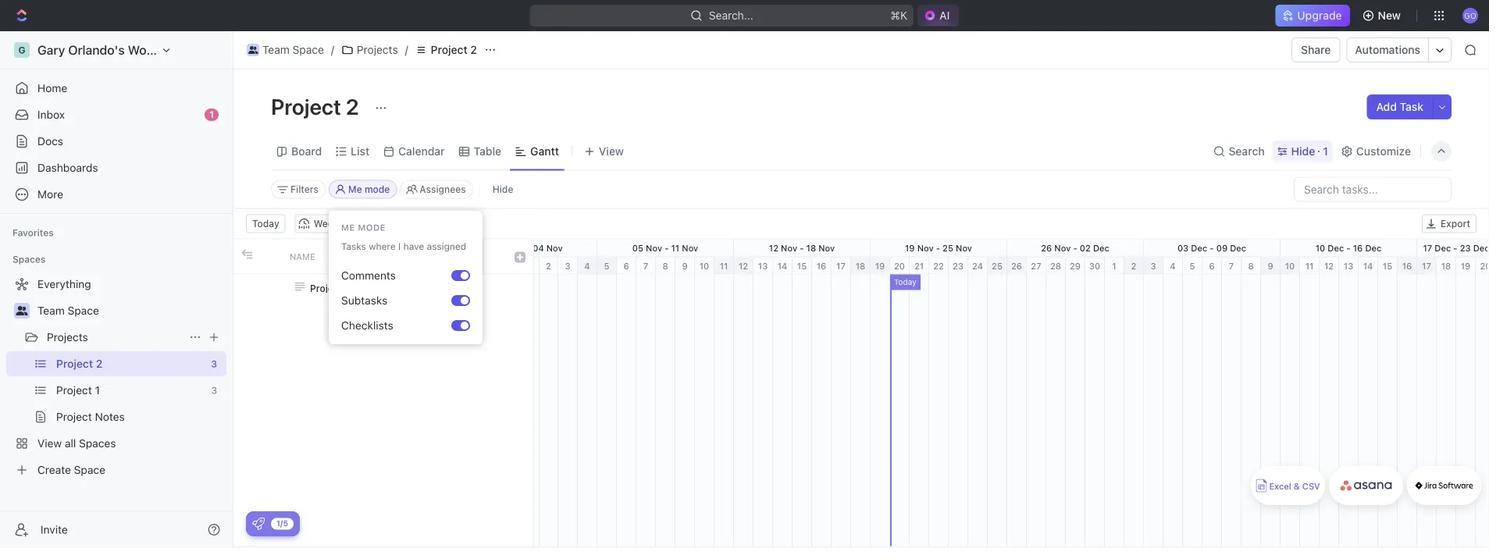Task type: vqa. For each thing, say whether or not it's contained in the screenshot.
leftmost "Team Space, ," element
no



Task type: describe. For each thing, give the bounding box(es) containing it.
26 element
[[1007, 257, 1027, 274]]

29 element
[[1066, 257, 1085, 274]]

24
[[972, 261, 983, 271]]

2 3 from the left
[[1151, 261, 1156, 271]]

project inside project 2 "link"
[[431, 43, 468, 56]]

2 11 element from the left
[[1300, 257, 1320, 274]]

1/5
[[276, 519, 288, 528]]

3 dec from the left
[[1230, 243, 1246, 253]]

1 19 element from the left
[[871, 257, 890, 274]]

18 inside the 12 nov - 18 nov element
[[806, 243, 816, 253]]

1 20 element from the left
[[890, 257, 910, 274]]

me inside 'dropdown button'
[[348, 184, 362, 195]]

1 8 from the left
[[662, 261, 668, 271]]

home link
[[6, 76, 226, 101]]

calendar
[[398, 145, 445, 158]]

1 horizontal spatial team space link
[[243, 41, 328, 59]]

table
[[474, 145, 501, 158]]

2 column header from the left
[[257, 239, 280, 274]]

1 11 element from the left
[[714, 257, 734, 274]]

add task
[[1376, 100, 1424, 113]]

28 element
[[1046, 257, 1066, 274]]

excel & csv link
[[1251, 466, 1325, 505]]

1 18 element from the left
[[851, 257, 871, 274]]

23 inside 23 element
[[953, 261, 964, 271]]

1 vertical spatial me
[[341, 223, 355, 233]]

share
[[1301, 43, 1331, 56]]

25 inside 19 nov - 25 nov element
[[943, 243, 953, 253]]

25 inside 25 element
[[992, 261, 1003, 271]]

docs
[[37, 135, 63, 148]]

project 2 inside cell
[[310, 283, 351, 294]]

automations button
[[1347, 38, 1428, 62]]

new
[[1378, 9, 1401, 22]]

27 element
[[1027, 257, 1046, 274]]

30 element
[[1085, 257, 1105, 274]]

17 for 2nd 17 element from left
[[1422, 261, 1431, 271]]

project inside project 2 cell
[[310, 283, 342, 294]]

1 vertical spatial me mode
[[341, 223, 386, 233]]

03 dec - 09 dec element
[[1144, 239, 1281, 257]]

2 horizontal spatial 19
[[1461, 261, 1471, 271]]

1 12 element from the left
[[734, 257, 754, 274]]

09
[[1216, 243, 1228, 253]]

2 6 from the left
[[1209, 261, 1215, 271]]

12 nov - 18 nov
[[769, 243, 835, 253]]

2 4 from the left
[[1170, 261, 1176, 271]]

10 dec - 16 dec
[[1316, 243, 1382, 253]]

1 vertical spatial today
[[894, 278, 917, 287]]

26 nov - 02 dec element
[[1007, 239, 1144, 257]]

12 for first 12 element
[[739, 261, 748, 271]]

4 dec from the left
[[1328, 243, 1344, 253]]

0 horizontal spatial  image
[[242, 249, 253, 260]]

favorites button
[[6, 223, 60, 242]]

- for 25
[[936, 243, 940, 253]]

17 dec - 23 dec
[[1423, 243, 1489, 253]]

5 nov from the left
[[819, 243, 835, 253]]

hide for hide
[[492, 184, 513, 195]]

checklists button
[[335, 313, 451, 338]]

6 dec from the left
[[1435, 243, 1451, 253]]

0 vertical spatial team
[[262, 43, 290, 56]]

29 for 29
[[1070, 261, 1081, 271]]

11 for second 11 element from the left
[[1305, 261, 1314, 271]]

1 nov from the left
[[546, 243, 563, 253]]

project 2 inside "link"
[[431, 43, 477, 56]]

2 8 from the left
[[1248, 261, 1254, 271]]

share button
[[1292, 37, 1340, 62]]

17 for 17 dec - 23 dec
[[1423, 243, 1432, 253]]

1 vertical spatial mode
[[358, 223, 386, 233]]

21
[[914, 261, 924, 271]]

05
[[632, 243, 643, 253]]

2 20 element from the left
[[1476, 257, 1489, 274]]

2 5 from the left
[[1190, 261, 1195, 271]]

5 dec from the left
[[1365, 243, 1382, 253]]

search...
[[709, 9, 753, 22]]

1 / from the left
[[331, 43, 334, 56]]

gantt
[[530, 145, 559, 158]]

inbox
[[37, 108, 65, 121]]

0 horizontal spatial 10
[[699, 261, 709, 271]]

search button
[[1208, 141, 1269, 162]]

02
[[1080, 243, 1091, 253]]

excel
[[1269, 481, 1291, 492]]

1 10 element from the left
[[695, 257, 714, 274]]

onboarding checklist button element
[[252, 518, 265, 530]]

hide button
[[486, 180, 520, 199]]

dashboards link
[[6, 155, 226, 180]]

0 horizontal spatial projects link
[[47, 325, 183, 350]]

0 horizontal spatial 16
[[817, 261, 826, 271]]

1 horizontal spatial  image
[[515, 252, 526, 263]]

25 element
[[988, 257, 1007, 274]]

assignees button
[[400, 180, 473, 199]]

upgrade
[[1297, 9, 1342, 22]]

name row
[[233, 239, 533, 274]]

2 horizontal spatial 10
[[1316, 243, 1325, 253]]

2 dec from the left
[[1191, 243, 1207, 253]]

list link
[[348, 141, 369, 162]]

comments
[[341, 269, 396, 282]]

2 / from the left
[[405, 43, 408, 56]]

invite
[[41, 523, 68, 536]]

new button
[[1356, 3, 1410, 28]]

11 for second 11 element from right
[[720, 261, 728, 271]]

2 14 element from the left
[[1359, 257, 1378, 274]]

1 horizontal spatial 10
[[1285, 261, 1295, 271]]

1 horizontal spatial projects
[[357, 43, 398, 56]]

2 13 from the left
[[1344, 261, 1353, 271]]

1 13 element from the left
[[754, 257, 773, 274]]

19 nov - 25 nov element
[[871, 239, 1007, 257]]

1 horizontal spatial 18
[[856, 261, 865, 271]]

30
[[1089, 261, 1100, 271]]

project 2 link
[[411, 41, 481, 59]]

customize button
[[1336, 141, 1416, 162]]

1 13 from the left
[[758, 261, 768, 271]]

project 2 cell
[[280, 274, 483, 302]]

- for 04
[[526, 243, 530, 253]]

tree inside sidebar navigation
[[6, 272, 226, 483]]

1 17 element from the left
[[832, 257, 851, 274]]

17 dec - 23 dec element
[[1417, 239, 1489, 257]]

project 2 tree grid
[[233, 239, 533, 546]]

0 vertical spatial user group image
[[248, 46, 258, 54]]

team inside sidebar navigation
[[37, 304, 65, 317]]

spaces
[[12, 254, 46, 265]]

gantt link
[[527, 141, 559, 162]]

team space link inside sidebar navigation
[[37, 298, 223, 323]]

space inside sidebar navigation
[[68, 304, 99, 317]]

15 for first 15 element from the right
[[1383, 261, 1392, 271]]

mode inside 'dropdown button'
[[365, 184, 390, 195]]

29 for 29 oct - 04 nov
[[495, 243, 506, 253]]

board
[[291, 145, 322, 158]]

28
[[1050, 261, 1061, 271]]

1 horizontal spatial 16
[[1353, 243, 1363, 253]]

11 inside 'element'
[[671, 243, 680, 253]]

22 element
[[929, 257, 949, 274]]

1 14 from the left
[[777, 261, 787, 271]]

hide 1
[[1291, 145, 1328, 158]]

⌘k
[[890, 9, 907, 22]]

me mode button
[[329, 180, 397, 199]]

0 horizontal spatial 19
[[875, 261, 885, 271]]

4 column header from the left
[[507, 239, 533, 274]]

1 6 from the left
[[623, 261, 629, 271]]

19 nov - 25 nov
[[905, 243, 972, 253]]

8 nov from the left
[[1054, 243, 1071, 253]]

dashboards
[[37, 161, 98, 174]]

&
[[1294, 481, 1300, 492]]



Task type: locate. For each thing, give the bounding box(es) containing it.
board link
[[288, 141, 322, 162]]

6 nov from the left
[[917, 243, 934, 253]]

subtasks button
[[335, 288, 451, 313]]

12
[[769, 243, 779, 253], [739, 261, 748, 271], [1324, 261, 1334, 271]]

0 horizontal spatial hide
[[492, 184, 513, 195]]

0 vertical spatial space
[[293, 43, 324, 56]]

1 horizontal spatial 17 element
[[1417, 257, 1437, 274]]

2 inside "link"
[[470, 43, 477, 56]]

1 horizontal spatial 16 element
[[1398, 257, 1417, 274]]

7 dec from the left
[[1473, 243, 1489, 253]]

- for 23
[[1453, 243, 1458, 253]]

25
[[943, 243, 953, 253], [992, 261, 1003, 271]]

1 20 from the left
[[894, 261, 905, 271]]

8 down 03 dec - 09 dec element
[[1248, 261, 1254, 271]]

mode down list
[[365, 184, 390, 195]]

12 element down the 12 nov - 18 nov element
[[734, 257, 754, 274]]

15 element down 10 dec - 16 dec element
[[1378, 257, 1398, 274]]

me mode inside 'dropdown button'
[[348, 184, 390, 195]]

add task button
[[1367, 94, 1433, 119]]

- for 02
[[1073, 243, 1077, 253]]

4 down 03 dec - 09 dec element
[[1170, 261, 1176, 271]]

projects inside sidebar navigation
[[47, 331, 88, 344]]

3 right 30 'element'
[[1151, 261, 1156, 271]]

18 element left 21
[[851, 257, 871, 274]]

dec
[[1093, 243, 1109, 253], [1191, 243, 1207, 253], [1230, 243, 1246, 253], [1328, 243, 1344, 253], [1365, 243, 1382, 253], [1435, 243, 1451, 253], [1473, 243, 1489, 253]]

14 element down 10 dec - 16 dec element
[[1359, 257, 1378, 274]]

8 - from the left
[[1453, 243, 1458, 253]]

16
[[1353, 243, 1363, 253], [817, 261, 826, 271], [1402, 261, 1412, 271]]

1 horizontal spatial 18 element
[[1437, 257, 1456, 274]]

1 9 from the left
[[682, 261, 688, 271]]

projects
[[357, 43, 398, 56], [47, 331, 88, 344]]

hide for hide 1
[[1291, 145, 1315, 158]]

05 nov - 11 nov element
[[597, 239, 734, 257]]

- for 16
[[1346, 243, 1351, 253]]

onboarding checklist button image
[[252, 518, 265, 530]]

14
[[777, 261, 787, 271], [1363, 261, 1373, 271]]

csv
[[1302, 481, 1320, 492]]

1 horizontal spatial 14 element
[[1359, 257, 1378, 274]]

16 element down the 12 nov - 18 nov element
[[812, 257, 832, 274]]

5 down the 03 dec - 09 dec
[[1190, 261, 1195, 271]]

2 inside cell
[[345, 283, 351, 294]]

19 element left 21
[[871, 257, 890, 274]]

0 horizontal spatial 19 element
[[871, 257, 890, 274]]

hide inside hide button
[[492, 184, 513, 195]]

2 nov from the left
[[646, 243, 662, 253]]

26 up '28'
[[1041, 243, 1052, 253]]

tree containing team space
[[6, 272, 226, 483]]

23 right "22" element
[[953, 261, 964, 271]]

23
[[1460, 243, 1471, 253], [953, 261, 964, 271]]

6 down the 03 dec - 09 dec
[[1209, 261, 1215, 271]]

1 horizontal spatial 19
[[905, 243, 915, 253]]

22
[[933, 261, 944, 271]]

11
[[671, 243, 680, 253], [720, 261, 728, 271], [1305, 261, 1314, 271]]

8
[[662, 261, 668, 271], [1248, 261, 1254, 271]]

2 12 element from the left
[[1320, 257, 1339, 274]]

7 down 05
[[643, 261, 648, 271]]

1 4 from the left
[[584, 261, 590, 271]]

me mode up name "column header"
[[341, 223, 386, 233]]

05 nov - 11 nov
[[632, 243, 698, 253]]

1 horizontal spatial team space
[[262, 43, 324, 56]]

team space link
[[243, 41, 328, 59], [37, 298, 223, 323]]

26 inside 26 nov - 02 dec element
[[1041, 243, 1052, 253]]

calendar link
[[395, 141, 445, 162]]

17 down export button
[[1423, 243, 1432, 253]]

0 vertical spatial 29
[[495, 243, 506, 253]]

15 down the 12 nov - 18 nov
[[797, 261, 807, 271]]

project
[[431, 43, 468, 56], [271, 93, 341, 119], [310, 283, 342, 294]]

7 - from the left
[[1346, 243, 1351, 253]]

export
[[1441, 218, 1470, 229]]

18 element
[[851, 257, 871, 274], [1437, 257, 1456, 274]]

3 down '29 oct - 04 nov' element
[[565, 261, 570, 271]]

0 horizontal spatial 13 element
[[754, 257, 773, 274]]

17 element down "17 dec - 23 dec" "element"
[[1417, 257, 1437, 274]]

1 7 from the left
[[643, 261, 648, 271]]

11 right 05
[[671, 243, 680, 253]]

11 element
[[714, 257, 734, 274], [1300, 257, 1320, 274]]

sidebar navigation
[[0, 31, 233, 548]]

2 vertical spatial project
[[310, 283, 342, 294]]

5 - from the left
[[1073, 243, 1077, 253]]

9 down 05 nov - 11 nov 'element'
[[682, 261, 688, 271]]

2 9 from the left
[[1268, 261, 1273, 271]]

27
[[1031, 261, 1041, 271]]

19
[[905, 243, 915, 253], [875, 261, 885, 271], [1461, 261, 1471, 271]]

projects link
[[337, 41, 402, 59], [47, 325, 183, 350]]

- inside 'element'
[[665, 243, 669, 253]]

26 right 25 element
[[1011, 261, 1022, 271]]

1 14 element from the left
[[773, 257, 793, 274]]

1 vertical spatial projects link
[[47, 325, 183, 350]]

3 - from the left
[[800, 243, 804, 253]]

1 vertical spatial hide
[[492, 184, 513, 195]]

23 inside "17 dec - 23 dec" "element"
[[1460, 243, 1471, 253]]

0 vertical spatial team space
[[262, 43, 324, 56]]

hide right 'search'
[[1291, 145, 1315, 158]]

0 horizontal spatial 23
[[953, 261, 964, 271]]

29 oct - 04 nov
[[495, 243, 563, 253]]

task
[[1400, 100, 1424, 113]]

12 for first 12 element from the right
[[1324, 261, 1334, 271]]

0 vertical spatial project 2
[[431, 43, 477, 56]]

2 18 element from the left
[[1437, 257, 1456, 274]]

excel & csv
[[1269, 481, 1320, 492]]

- for 09
[[1210, 243, 1214, 253]]

0 horizontal spatial 29
[[495, 243, 506, 253]]

17 element down the 12 nov - 18 nov element
[[832, 257, 851, 274]]

1 horizontal spatial 6
[[1209, 261, 1215, 271]]

12 element down 10 dec - 16 dec
[[1320, 257, 1339, 274]]

oct
[[509, 243, 524, 253]]

20 element
[[890, 257, 910, 274], [1476, 257, 1489, 274]]

13 down the 12 nov - 18 nov element
[[758, 261, 768, 271]]

table link
[[471, 141, 501, 162]]

3
[[565, 261, 570, 271], [1151, 261, 1156, 271]]

1 3 from the left
[[565, 261, 570, 271]]

0 horizontal spatial 20
[[894, 261, 905, 271]]

3 nov from the left
[[682, 243, 698, 253]]

name column header
[[280, 239, 483, 274]]

 image
[[242, 249, 253, 260], [515, 252, 526, 263]]

name
[[290, 251, 315, 262]]

1 horizontal spatial 8
[[1248, 261, 1254, 271]]

4 nov from the left
[[781, 243, 797, 253]]

03
[[1177, 243, 1189, 253]]

home
[[37, 82, 67, 94]]

24 element
[[968, 257, 988, 274]]

1 vertical spatial user group image
[[16, 306, 28, 315]]

today
[[252, 218, 279, 229], [894, 278, 917, 287]]

list
[[351, 145, 369, 158]]

1 vertical spatial projects
[[47, 331, 88, 344]]

16 down search tasks... 'text field'
[[1353, 243, 1363, 253]]

5 down 05 nov - 11 nov 'element'
[[604, 261, 609, 271]]

me
[[348, 184, 362, 195], [341, 223, 355, 233]]

1 horizontal spatial projects link
[[337, 41, 402, 59]]

0 horizontal spatial 15 element
[[793, 257, 812, 274]]

2 10 element from the left
[[1281, 257, 1300, 274]]

12 nov - 18 nov element
[[734, 239, 871, 257]]

0 horizontal spatial 18 element
[[851, 257, 871, 274]]

column header
[[233, 239, 257, 274], [257, 239, 280, 274], [483, 239, 507, 274], [507, 239, 533, 274]]

18 element down "17 dec - 23 dec" "element"
[[1437, 257, 1456, 274]]

8 down 05 nov - 11 nov
[[662, 261, 668, 271]]

user group image inside sidebar navigation
[[16, 306, 28, 315]]

14 down the 12 nov - 18 nov
[[777, 261, 787, 271]]

21 element
[[910, 257, 929, 274]]

1 horizontal spatial 25
[[992, 261, 1003, 271]]

2 horizontal spatial 16
[[1402, 261, 1412, 271]]

29
[[495, 243, 506, 253], [1070, 261, 1081, 271]]

0 horizontal spatial space
[[68, 304, 99, 317]]

20 left 21
[[894, 261, 905, 271]]

2 20 from the left
[[1480, 261, 1489, 271]]

25 right 24 element on the right of page
[[992, 261, 1003, 271]]

26 for 26
[[1011, 261, 1022, 271]]

11 down 05 nov - 11 nov 'element'
[[720, 261, 728, 271]]

2 19 element from the left
[[1456, 257, 1476, 274]]

17
[[1423, 243, 1432, 253], [836, 261, 846, 271], [1422, 261, 1431, 271]]

17 down "17 dec - 23 dec" "element"
[[1422, 261, 1431, 271]]

3 column header from the left
[[483, 239, 507, 274]]

0 horizontal spatial 16 element
[[812, 257, 832, 274]]

03 dec - 09 dec
[[1177, 243, 1246, 253]]

2 horizontal spatial 18
[[1441, 261, 1451, 271]]

4
[[584, 261, 590, 271], [1170, 261, 1176, 271]]

search
[[1229, 145, 1265, 158]]

26 inside 26 element
[[1011, 261, 1022, 271]]

23 element
[[949, 257, 968, 274]]

hide
[[1291, 145, 1315, 158], [492, 184, 513, 195]]

tree
[[6, 272, 226, 483]]

0 horizontal spatial 4
[[584, 261, 590, 271]]

1 horizontal spatial 4
[[1170, 261, 1176, 271]]

0 vertical spatial mode
[[365, 184, 390, 195]]

1 horizontal spatial 3
[[1151, 261, 1156, 271]]

4 - from the left
[[936, 243, 940, 253]]

10 element down 10 dec - 16 dec element
[[1281, 257, 1300, 274]]

1 horizontal spatial 26
[[1041, 243, 1052, 253]]

1 vertical spatial team space
[[37, 304, 99, 317]]

19 down 17 dec - 23 dec
[[1461, 261, 1471, 271]]

mode
[[365, 184, 390, 195], [358, 223, 386, 233]]

comments button
[[335, 263, 451, 288]]

0 horizontal spatial team space
[[37, 304, 99, 317]]

subtasks
[[341, 294, 388, 307]]

2 16 element from the left
[[1398, 257, 1417, 274]]

 image down today button
[[242, 249, 253, 260]]

automations
[[1355, 43, 1420, 56]]

0 horizontal spatial 3
[[565, 261, 570, 271]]

1 vertical spatial 29
[[1070, 261, 1081, 271]]

17 inside "element"
[[1423, 243, 1432, 253]]

10 element
[[695, 257, 714, 274], [1281, 257, 1300, 274]]

2 17 element from the left
[[1417, 257, 1437, 274]]

13 element down 10 dec - 16 dec element
[[1339, 257, 1359, 274]]

team
[[262, 43, 290, 56], [37, 304, 65, 317]]

20 down 17 dec - 23 dec
[[1480, 261, 1489, 271]]

1 inside sidebar navigation
[[209, 109, 214, 120]]

1 horizontal spatial today
[[894, 278, 917, 287]]

1 horizontal spatial 29
[[1070, 261, 1081, 271]]

- for 18
[[800, 243, 804, 253]]

add
[[1376, 100, 1397, 113]]

1 horizontal spatial hide
[[1291, 145, 1315, 158]]

1 15 element from the left
[[793, 257, 812, 274]]

1 vertical spatial project 2
[[271, 93, 364, 119]]

16 down the 12 nov - 18 nov element
[[817, 261, 826, 271]]

0 horizontal spatial 13
[[758, 261, 768, 271]]

7 nov from the left
[[956, 243, 972, 253]]

18
[[806, 243, 816, 253], [856, 261, 865, 271], [1441, 261, 1451, 271]]

export button
[[1422, 214, 1477, 233]]

0 vertical spatial 26
[[1041, 243, 1052, 253]]

2 13 element from the left
[[1339, 257, 1359, 274]]

12 inside the 12 nov - 18 nov element
[[769, 243, 779, 253]]

2 14 from the left
[[1363, 261, 1373, 271]]

2 horizontal spatial 12
[[1324, 261, 1334, 271]]

1 horizontal spatial 13 element
[[1339, 257, 1359, 274]]

16 element
[[812, 257, 832, 274], [1398, 257, 1417, 274]]

upgrade link
[[1275, 5, 1350, 27]]

- inside "element"
[[1453, 243, 1458, 253]]

team space inside tree
[[37, 304, 99, 317]]

1 horizontal spatial 15 element
[[1378, 257, 1398, 274]]

assignees
[[420, 184, 466, 195]]

0 horizontal spatial 12
[[739, 261, 748, 271]]

17 for 2nd 17 element from right
[[836, 261, 846, 271]]

23 down 'export'
[[1460, 243, 1471, 253]]

1 horizontal spatial 5
[[1190, 261, 1195, 271]]

17 down the 12 nov - 18 nov element
[[836, 261, 846, 271]]

0 horizontal spatial user group image
[[16, 306, 28, 315]]

15 down 10 dec - 16 dec element
[[1383, 261, 1392, 271]]

1 horizontal spatial 10 element
[[1281, 257, 1300, 274]]

04
[[533, 243, 544, 253]]

2 7 from the left
[[1229, 261, 1234, 271]]

1 vertical spatial space
[[68, 304, 99, 317]]

project 2 - 0.00% row
[[233, 274, 533, 302]]

26 for 26 nov - 02 dec
[[1041, 243, 1052, 253]]

1 horizontal spatial 12
[[769, 243, 779, 253]]

1 - from the left
[[526, 243, 530, 253]]

user group image
[[248, 46, 258, 54], [16, 306, 28, 315]]

1 horizontal spatial 13
[[1344, 261, 1353, 271]]

14 element down the 12 nov - 18 nov
[[773, 257, 793, 274]]

0 horizontal spatial 7
[[643, 261, 648, 271]]

 image left 04
[[515, 252, 526, 263]]

11 down 10 dec - 16 dec element
[[1305, 261, 1314, 271]]

5
[[604, 261, 609, 271], [1190, 261, 1195, 271]]

today button
[[246, 214, 286, 233]]

1 column header from the left
[[233, 239, 257, 274]]

2 horizontal spatial 11
[[1305, 261, 1314, 271]]

13 down 10 dec - 16 dec
[[1344, 261, 1353, 271]]

10 dec - 16 dec element
[[1281, 239, 1417, 257]]

6 down 05 nov - 11 nov 'element'
[[623, 261, 629, 271]]

17 element
[[832, 257, 851, 274], [1417, 257, 1437, 274]]

16 down 10 dec - 16 dec element
[[1402, 261, 1412, 271]]

15
[[797, 261, 807, 271], [1383, 261, 1392, 271]]

1 vertical spatial team
[[37, 304, 65, 317]]

0 horizontal spatial 11 element
[[714, 257, 734, 274]]

16 element down "17 dec - 23 dec" "element"
[[1398, 257, 1417, 274]]

2 15 from the left
[[1383, 261, 1392, 271]]

Search tasks... text field
[[1295, 178, 1451, 201]]

13
[[758, 261, 768, 271], [1344, 261, 1353, 271]]

19 element down 17 dec - 23 dec
[[1456, 257, 1476, 274]]

0 horizontal spatial 15
[[797, 261, 807, 271]]

26 nov - 02 dec
[[1041, 243, 1109, 253]]

0 horizontal spatial 17 element
[[832, 257, 851, 274]]

0 vertical spatial project
[[431, 43, 468, 56]]

4 down '29 oct - 04 nov' element
[[584, 261, 590, 271]]

me mode down list
[[348, 184, 390, 195]]

space
[[293, 43, 324, 56], [68, 304, 99, 317]]

25 up "22" element
[[943, 243, 953, 253]]

nov
[[546, 243, 563, 253], [646, 243, 662, 253], [682, 243, 698, 253], [781, 243, 797, 253], [819, 243, 835, 253], [917, 243, 934, 253], [956, 243, 972, 253], [1054, 243, 1071, 253]]

0 horizontal spatial 20 element
[[890, 257, 910, 274]]

1 horizontal spatial 14
[[1363, 261, 1373, 271]]

1 vertical spatial 23
[[953, 261, 964, 271]]

19 up 21
[[905, 243, 915, 253]]

29 oct - 04 nov element
[[461, 239, 597, 257]]

0 horizontal spatial 11
[[671, 243, 680, 253]]

2
[[470, 43, 477, 56], [346, 93, 359, 119], [546, 261, 551, 271], [1131, 261, 1136, 271], [345, 283, 351, 294]]

19 element
[[871, 257, 890, 274], [1456, 257, 1476, 274]]

20 element left 21
[[890, 257, 910, 274]]

1 horizontal spatial team
[[262, 43, 290, 56]]

13 element down the 12 nov - 18 nov
[[754, 257, 773, 274]]

- for 11
[[665, 243, 669, 253]]

2 15 element from the left
[[1378, 257, 1398, 274]]

6 - from the left
[[1210, 243, 1214, 253]]

1 horizontal spatial 12 element
[[1320, 257, 1339, 274]]

29 down 26 nov - 02 dec at the right top of the page
[[1070, 261, 1081, 271]]

0 horizontal spatial 6
[[623, 261, 629, 271]]

today inside button
[[252, 218, 279, 229]]

1 horizontal spatial space
[[293, 43, 324, 56]]

9 down 03 dec - 09 dec element
[[1268, 261, 1273, 271]]

7
[[643, 261, 648, 271], [1229, 261, 1234, 271]]

1 vertical spatial 26
[[1011, 261, 1022, 271]]

2 - from the left
[[665, 243, 669, 253]]

1 16 element from the left
[[812, 257, 832, 274]]

1 vertical spatial 25
[[992, 261, 1003, 271]]

0 horizontal spatial 5
[[604, 261, 609, 271]]

14 down 10 dec - 16 dec element
[[1363, 261, 1373, 271]]

me down list link
[[348, 184, 362, 195]]

1 15 from the left
[[797, 261, 807, 271]]

1 horizontal spatial 20 element
[[1476, 257, 1489, 274]]

0 horizontal spatial team space link
[[37, 298, 223, 323]]

me down me mode 'dropdown button'
[[341, 223, 355, 233]]

checklists
[[341, 319, 393, 332]]

6
[[623, 261, 629, 271], [1209, 261, 1215, 271]]

29 left oct on the top left
[[495, 243, 506, 253]]

1 horizontal spatial 11 element
[[1300, 257, 1320, 274]]

20 element down 17 dec - 23 dec
[[1476, 257, 1489, 274]]

11 element down 10 dec - 16 dec
[[1300, 257, 1320, 274]]

12 for 12 nov - 18 nov
[[769, 243, 779, 253]]

26
[[1041, 243, 1052, 253], [1011, 261, 1022, 271]]

14 element
[[773, 257, 793, 274], [1359, 257, 1378, 274]]

12 element
[[734, 257, 754, 274], [1320, 257, 1339, 274]]

1 horizontal spatial 7
[[1229, 261, 1234, 271]]

1 dec from the left
[[1093, 243, 1109, 253]]

1 5 from the left
[[604, 261, 609, 271]]

hide down table
[[492, 184, 513, 195]]

docs link
[[6, 129, 226, 154]]

0 horizontal spatial /
[[331, 43, 334, 56]]

7 down 03 dec - 09 dec element
[[1229, 261, 1234, 271]]

1 horizontal spatial /
[[405, 43, 408, 56]]

11 element down 05 nov - 11 nov 'element'
[[714, 257, 734, 274]]

1 vertical spatial team space link
[[37, 298, 223, 323]]

favorites
[[12, 227, 54, 238]]

0 horizontal spatial 26
[[1011, 261, 1022, 271]]

10 element down 05 nov - 11 nov 'element'
[[695, 257, 714, 274]]

15 element down the 12 nov - 18 nov element
[[793, 257, 812, 274]]

13 element
[[754, 257, 773, 274], [1339, 257, 1359, 274]]

15 for second 15 element from right
[[797, 261, 807, 271]]

1 vertical spatial project
[[271, 93, 341, 119]]

mode up name "column header"
[[358, 223, 386, 233]]

1 horizontal spatial 9
[[1268, 261, 1273, 271]]

customize
[[1356, 145, 1411, 158]]

0 horizontal spatial 14
[[777, 261, 787, 271]]

15 element
[[793, 257, 812, 274], [1378, 257, 1398, 274]]

0 horizontal spatial 14 element
[[773, 257, 793, 274]]

19 left 21
[[875, 261, 885, 271]]

0 vertical spatial projects link
[[337, 41, 402, 59]]

0 vertical spatial me
[[348, 184, 362, 195]]



